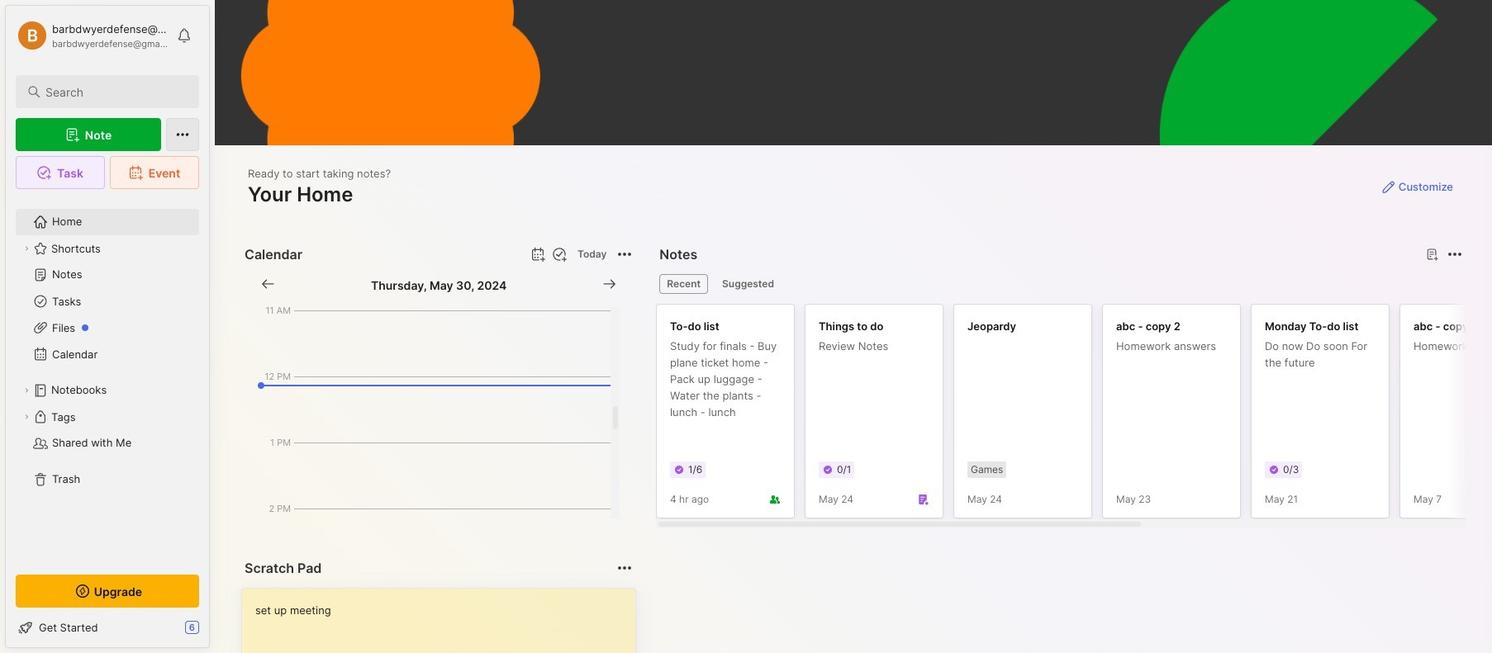Task type: locate. For each thing, give the bounding box(es) containing it.
tab list
[[660, 274, 1460, 294]]

1 horizontal spatial tab
[[715, 274, 782, 294]]

new task image
[[551, 246, 568, 263]]

Choose date to view field
[[371, 274, 507, 294]]

0 vertical spatial more actions image
[[615, 245, 635, 264]]

expand notebooks image
[[21, 386, 31, 396]]

tree inside main element
[[6, 199, 209, 560]]

0 horizontal spatial tab
[[660, 274, 708, 294]]

tab
[[660, 274, 708, 294], [715, 274, 782, 294]]

none search field inside main element
[[45, 82, 184, 102]]

None search field
[[45, 82, 184, 102]]

row group
[[657, 304, 1493, 529]]

1 vertical spatial more actions image
[[615, 559, 635, 579]]

click to collapse image
[[209, 623, 221, 643]]

Account field
[[16, 19, 169, 52]]

More actions field
[[614, 243, 637, 266], [1444, 243, 1467, 266], [614, 557, 637, 580]]

1 tab from the left
[[660, 274, 708, 294]]

expand tags image
[[21, 412, 31, 422]]

more actions image
[[615, 245, 635, 264], [615, 559, 635, 579]]

tree
[[6, 199, 209, 560]]

Start writing… text field
[[255, 589, 635, 654]]



Task type: vqa. For each thing, say whether or not it's contained in the screenshot.
Choose Date To View field
yes



Task type: describe. For each thing, give the bounding box(es) containing it.
Help and Learning task checklist field
[[6, 615, 209, 641]]

Search text field
[[45, 84, 184, 100]]

1 more actions image from the top
[[615, 245, 635, 264]]

2 more actions image from the top
[[615, 559, 635, 579]]

more actions image
[[1446, 245, 1465, 264]]

2 tab from the left
[[715, 274, 782, 294]]

new evernote calendar event image
[[528, 245, 548, 264]]

main element
[[0, 0, 215, 654]]



